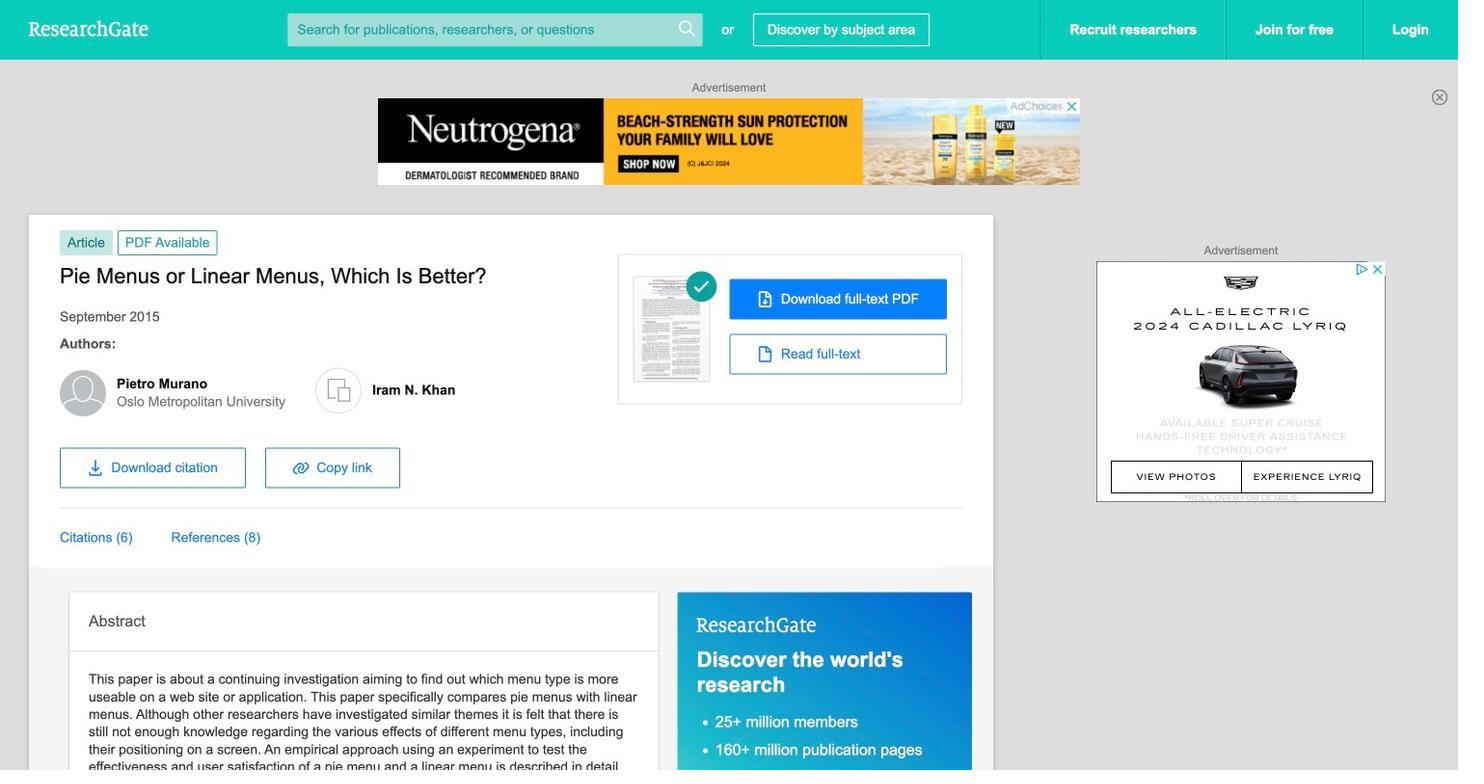 Task type: vqa. For each thing, say whether or not it's contained in the screenshot.
Join for free Join
no



Task type: describe. For each thing, give the bounding box(es) containing it.
size s image
[[677, 19, 697, 38]]

pietro murano at oslo metropolitan university image
[[60, 370, 106, 416]]

iram n. khan image
[[315, 368, 362, 414]]

0 horizontal spatial researchgate logo image
[[29, 20, 149, 37]]

1 vertical spatial researchgate logo image
[[697, 617, 817, 633]]

1 vertical spatial advertisement element
[[1097, 261, 1386, 503]]

Search for publications, researchers, or questions field
[[288, 14, 703, 46]]



Task type: locate. For each thing, give the bounding box(es) containing it.
menu bar
[[41, 509, 884, 568]]

advertisement element
[[378, 98, 1080, 185], [1097, 261, 1386, 503]]

0 horizontal spatial advertisement element
[[378, 98, 1080, 185]]

navigation
[[41, 438, 963, 568]]

1 horizontal spatial researchgate logo image
[[697, 617, 817, 633]]

1 horizontal spatial advertisement element
[[1097, 261, 1386, 503]]

researchgate logo image
[[29, 20, 149, 37], [697, 617, 817, 633]]

0 vertical spatial advertisement element
[[378, 98, 1080, 185]]

0 vertical spatial researchgate logo image
[[29, 20, 149, 37]]

main content
[[29, 215, 1458, 771]]



